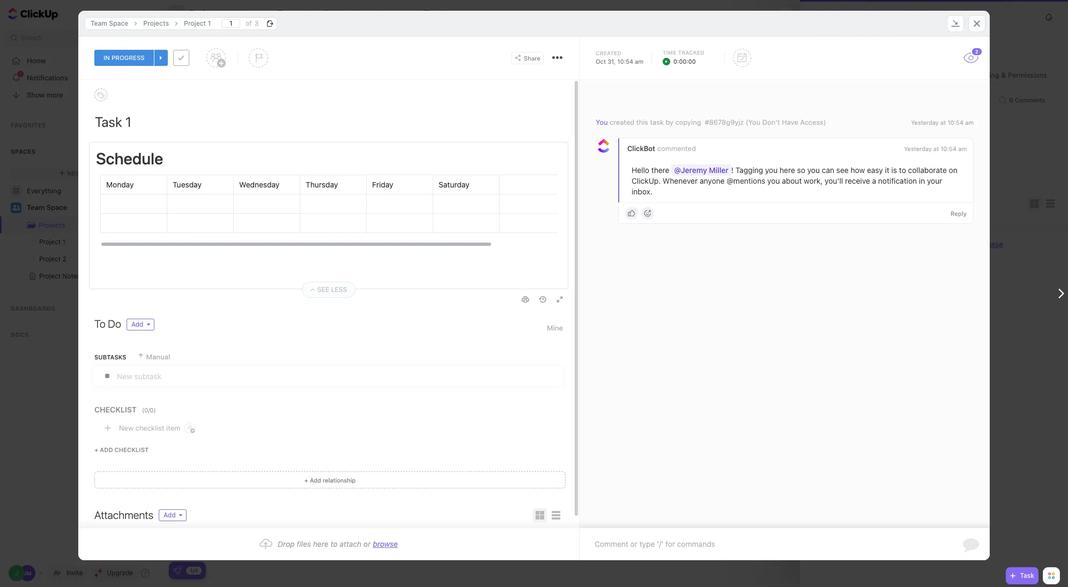 Task type: describe. For each thing, give the bounding box(es) containing it.
new task
[[245, 67, 275, 74]]

clickup.
[[632, 177, 661, 186]]

yesterday for you created this task by copying #8678g9yjz (you don't have access)
[[911, 119, 939, 126]]

copying
[[676, 118, 701, 127]]

mine
[[547, 324, 563, 332]]

share inside task details element
[[524, 54, 541, 61]]

at for you created this task by copying #8678g9yjz (you don't have access)
[[941, 119, 946, 126]]

team space link inside task locations element
[[85, 17, 134, 30]]

hello there @jeremy miller
[[632, 166, 729, 175]]

space inside task locations element
[[109, 19, 128, 27]]

or
[[364, 540, 371, 549]]

schedule
[[96, 149, 163, 168]]

Edit task name text field
[[95, 113, 563, 131]]

work,
[[804, 177, 823, 186]]

attachments inside task body element
[[94, 509, 153, 522]]

+ for + add checklist
[[94, 447, 98, 454]]

2 vertical spatial task
[[1020, 572, 1034, 580]]

team inside task locations element
[[91, 19, 107, 27]]

in inside 'dropdown button'
[[104, 54, 110, 61]]

invite
[[66, 570, 83, 578]]

2 horizontal spatial projects link
[[857, 13, 880, 20]]

project inside task locations element
[[184, 19, 206, 27]]

subtasks
[[94, 354, 126, 361]]

1 task 3 link from the top
[[212, 195, 749, 213]]

calendar
[[333, 9, 365, 18]]

it
[[885, 166, 890, 175]]

2 task 3 link from the top
[[212, 387, 749, 406]]

2 horizontal spatial team space
[[816, 13, 850, 20]]

show more
[[27, 90, 63, 99]]

add button for attachments
[[159, 510, 186, 522]]

+ add checklist
[[94, 447, 149, 454]]

to do
[[94, 318, 121, 330]]

1/4
[[190, 568, 198, 574]]

table link
[[434, 0, 458, 27]]

2 left 'minimize task' icon
[[909, 13, 913, 20]]

New subtask text field
[[117, 367, 563, 386]]

projects button
[[185, 2, 223, 25]]

task 3 for 2nd "task 3" link from the top
[[215, 392, 236, 401]]

wednesday
[[239, 180, 280, 189]]

1 horizontal spatial browse link
[[978, 240, 1003, 249]]

1 vertical spatial task
[[215, 392, 230, 401]]

dashboards
[[11, 305, 55, 312]]

‎task
[[215, 180, 230, 188]]

list link
[[250, 0, 267, 27]]

collaborate
[[908, 166, 947, 175]]

access)
[[800, 118, 826, 127]]

you right "tagging"
[[765, 166, 778, 175]]

created oct 31, 10:54 am
[[596, 50, 644, 65]]

attach
[[340, 540, 361, 549]]

monday
[[106, 180, 134, 189]]

onboarding checklist button image
[[173, 567, 182, 575]]

in progress
[[104, 54, 145, 61]]

@mentions
[[727, 177, 765, 186]]

everything link
[[0, 182, 161, 199]]

tracked
[[678, 49, 705, 56]]

10:54 for created
[[948, 119, 964, 126]]

projects inside button
[[189, 9, 223, 18]]

2 inside "link"
[[62, 255, 66, 263]]

how
[[851, 166, 865, 175]]

sharing & permissions
[[975, 71, 1047, 79]]

anyone
[[700, 177, 725, 186]]

home link
[[0, 52, 161, 69]]

projects inside sidebar navigation
[[39, 221, 65, 230]]

0 vertical spatial browse
[[978, 240, 1003, 249]]

task details element
[[78, 36, 990, 80]]

favorites button
[[0, 112, 161, 138]]

am for created
[[965, 119, 974, 126]]

3 inside sidebar navigation
[[147, 239, 151, 246]]

everything
[[27, 186, 61, 195]]

projects link inside sidebar navigation
[[1, 217, 129, 234]]

project inside project notes link
[[39, 272, 61, 280]]

of
[[246, 19, 252, 27]]

1 horizontal spatial attachments
[[816, 197, 875, 210]]

0 vertical spatial project 2 link
[[887, 13, 913, 20]]

project inside 'project 2' "link"
[[39, 255, 61, 263]]

schedule dialog
[[78, 10, 990, 561]]

at for clickbot commented
[[934, 145, 939, 152]]

board
[[288, 9, 309, 18]]

sharing
[[975, 71, 999, 79]]

1 vertical spatial checklist
[[115, 447, 149, 454]]

‎task 2 link
[[212, 175, 749, 193]]

yesterday for clickbot commented
[[904, 145, 932, 152]]

see
[[837, 166, 849, 175]]

notes
[[62, 272, 80, 280]]

do
[[108, 318, 121, 330]]

0
[[1009, 97, 1013, 104]]

project 2 inside "link"
[[39, 255, 66, 263]]

clickbot
[[627, 144, 655, 153]]

‎task 2
[[215, 180, 236, 188]]

gantt link
[[390, 0, 414, 27]]

notifications
[[27, 73, 68, 82]]

0:00:00
[[674, 58, 696, 65]]

on
[[949, 166, 958, 175]]

0 vertical spatial checklist
[[135, 424, 164, 433]]

task 3 for 2nd "task 3" link from the bottom of the page
[[215, 200, 236, 208]]

projects link inside task locations element
[[138, 17, 174, 30]]

(you
[[746, 118, 761, 127]]

project 1 inside task locations element
[[184, 19, 211, 27]]

see
[[317, 286, 329, 294]]

more
[[46, 90, 63, 99]]

checklist (0/0)
[[94, 405, 156, 415]]

task body element
[[78, 80, 633, 541]]

gantt
[[390, 9, 410, 18]]

@jeremy
[[674, 166, 707, 175]]

+ for + add relationship
[[305, 477, 308, 484]]

project 1 inside sidebar navigation
[[39, 238, 65, 246]]

set priority image
[[249, 48, 268, 68]]

team inside sidebar navigation
[[27, 203, 45, 212]]

new task button
[[235, 65, 279, 75]]

0 comments
[[1009, 97, 1045, 104]]

drop
[[278, 540, 295, 549]]

1 horizontal spatial share button
[[1023, 5, 1059, 22]]

task settings image
[[556, 56, 559, 59]]

projects inside task locations element
[[143, 19, 169, 27]]

2 button
[[963, 47, 983, 63]]

onboarding checklist button element
[[173, 567, 182, 575]]

10:54 inside the created oct 31, 10:54 am
[[618, 58, 633, 65]]

task inside region
[[650, 118, 664, 127]]

!
[[731, 166, 734, 175]]

manual
[[146, 353, 170, 361]]

progress
[[112, 54, 145, 61]]

tasks...
[[203, 32, 224, 40]]

am for commented
[[958, 145, 967, 152]]

project 1 link inside task locations element
[[179, 17, 216, 30]]

you
[[596, 118, 608, 127]]

search for search tasks...
[[180, 32, 201, 40]]

new for new space
[[67, 170, 81, 177]]

minimize task image
[[951, 20, 960, 27]]

task history region
[[580, 80, 990, 529]]

! tagging you here so you can see how easy it is to collaborate on clickup. whenever anyone @mentions you about work, you'll receive a notification in your inbox.
[[632, 166, 960, 196]]

automations
[[957, 9, 997, 17]]

this
[[636, 118, 648, 127]]

3 inside task locations element
[[255, 19, 259, 27]]

created
[[610, 118, 635, 127]]



Task type: locate. For each thing, give the bounding box(es) containing it.
1 vertical spatial yesterday
[[904, 145, 932, 152]]

search inside sidebar navigation
[[21, 34, 42, 42]]

+
[[94, 447, 98, 454], [305, 477, 308, 484]]

10:54 for commented
[[941, 145, 957, 152]]

calendar link
[[333, 0, 370, 27]]

search up home
[[21, 34, 42, 42]]

0 horizontal spatial project 1
[[39, 238, 65, 246]]

1 horizontal spatial team space
[[91, 19, 128, 27]]

manual button
[[137, 348, 170, 366]]

yesterday at 10:54 am up collaborate
[[904, 145, 967, 152]]

0 vertical spatial to
[[899, 166, 906, 175]]

+ left relationship
[[305, 477, 308, 484]]

new space
[[67, 170, 102, 177]]

task locations element
[[78, 10, 990, 36]]

hello
[[632, 166, 649, 175]]

team space
[[816, 13, 850, 20], [91, 19, 128, 27], [27, 203, 67, 212]]

1 vertical spatial new
[[67, 170, 81, 177]]

so
[[797, 166, 805, 175]]

sharing & permissions link
[[957, 68, 1052, 82]]

task 3 link
[[212, 195, 749, 213], [212, 387, 749, 406]]

0 horizontal spatial share button
[[512, 52, 544, 64]]

0 horizontal spatial projects link
[[1, 217, 129, 234]]

1 vertical spatial browse link
[[373, 540, 398, 549]]

home
[[27, 56, 46, 65]]

1 horizontal spatial 1
[[208, 19, 211, 27]]

project 2 link inside sidebar navigation
[[0, 251, 140, 268]]

checklist
[[135, 424, 164, 433], [115, 447, 149, 454]]

1 vertical spatial add button
[[159, 510, 186, 522]]

1 vertical spatial yesterday at 10:54 am
[[904, 145, 967, 152]]

your
[[927, 177, 943, 186]]

yesterday at 10:54 am up on
[[911, 119, 974, 126]]

2 vertical spatial new
[[119, 424, 133, 433]]

1 vertical spatial task 3 link
[[212, 387, 749, 406]]

1 vertical spatial project 1 link
[[0, 234, 140, 251]]

1 up tasks...
[[208, 19, 211, 27]]

0 vertical spatial task
[[215, 200, 230, 208]]

0 vertical spatial project 1
[[184, 19, 211, 27]]

is
[[892, 166, 897, 175]]

task inside "button"
[[260, 67, 275, 74]]

1 horizontal spatial here
[[780, 166, 795, 175]]

here up "about"
[[780, 166, 795, 175]]

new for new task
[[245, 67, 259, 74]]

+ add relationship
[[305, 477, 356, 484]]

new inside task body element
[[119, 424, 133, 433]]

1 horizontal spatial share
[[1037, 9, 1054, 18]]

new for new checklist item
[[119, 424, 133, 433]]

1 horizontal spatial add button
[[159, 510, 186, 522]]

docs
[[11, 331, 29, 338]]

1 horizontal spatial in
[[919, 177, 925, 186]]

1 vertical spatial share button
[[512, 52, 544, 64]]

1 horizontal spatial team
[[91, 19, 107, 27]]

table
[[434, 9, 453, 18]]

files
[[297, 540, 311, 549]]

there
[[651, 166, 670, 175]]

1 horizontal spatial search
[[180, 32, 201, 40]]

add button
[[127, 319, 154, 331], [159, 510, 186, 522]]

0 vertical spatial at
[[941, 119, 946, 126]]

0 horizontal spatial project 2 link
[[0, 251, 140, 268]]

1 vertical spatial 1
[[62, 238, 65, 246]]

31,
[[608, 58, 616, 65]]

0 vertical spatial in
[[104, 54, 110, 61]]

to right is
[[899, 166, 906, 175]]

@jeremy miller button
[[672, 165, 731, 176]]

relationship
[[323, 477, 356, 484]]

user friends image
[[12, 205, 20, 211]]

1 vertical spatial here
[[313, 540, 329, 549]]

search left tasks...
[[180, 32, 201, 40]]

1 horizontal spatial task
[[650, 118, 664, 127]]

task
[[215, 200, 230, 208], [215, 392, 230, 401], [1020, 572, 1034, 580]]

1 up project notes
[[62, 238, 65, 246]]

item
[[166, 424, 180, 433]]

0 horizontal spatial project 1 link
[[0, 234, 140, 251]]

reply
[[951, 210, 967, 217]]

1 vertical spatial task 3
[[215, 392, 236, 401]]

0 vertical spatial 10:54
[[618, 58, 633, 65]]

0 horizontal spatial browse
[[373, 540, 398, 549]]

to
[[899, 166, 906, 175], [331, 540, 338, 549]]

0 horizontal spatial in
[[104, 54, 110, 61]]

1 horizontal spatial at
[[941, 119, 946, 126]]

tuesday
[[173, 180, 202, 189]]

0 vertical spatial yesterday at 10:54 am
[[911, 119, 974, 126]]

0 horizontal spatial +
[[94, 447, 98, 454]]

at
[[941, 119, 946, 126], [934, 145, 939, 152]]

0 vertical spatial task
[[260, 67, 275, 74]]

upgrade
[[107, 570, 133, 578]]

1 horizontal spatial project 1 link
[[179, 17, 216, 30]]

Search tasks... text field
[[180, 29, 269, 44]]

miller
[[709, 166, 729, 175]]

0 horizontal spatial new
[[67, 170, 81, 177]]

am
[[635, 58, 644, 65], [965, 119, 974, 126], [958, 145, 967, 152]]

0 horizontal spatial project 2
[[39, 255, 66, 263]]

0 horizontal spatial team space
[[27, 203, 67, 212]]

0 horizontal spatial browse link
[[373, 540, 398, 549]]

1 horizontal spatial project 2 link
[[887, 13, 913, 20]]

by
[[666, 118, 674, 127]]

don't
[[762, 118, 780, 127]]

yesterday at 10:54 am for clickbot commented
[[904, 145, 967, 152]]

2 horizontal spatial team
[[816, 13, 831, 20]]

projects link
[[857, 13, 880, 20], [138, 17, 174, 30], [1, 217, 129, 234]]

1 vertical spatial attachments
[[94, 509, 153, 522]]

1 task 3 from the top
[[215, 200, 236, 208]]

new checklist item
[[119, 424, 180, 433]]

new down checklist (0/0)
[[119, 424, 133, 433]]

task 3
[[215, 200, 236, 208], [215, 392, 236, 401]]

1 vertical spatial project 2
[[39, 255, 66, 263]]

share
[[1037, 9, 1054, 18], [524, 54, 541, 61]]

0 vertical spatial project 1 link
[[179, 17, 216, 30]]

⌘k
[[138, 34, 149, 42]]

0 vertical spatial here
[[780, 166, 795, 175]]

notification
[[878, 177, 917, 186]]

team space inside sidebar navigation
[[27, 203, 67, 212]]

0 horizontal spatial 1
[[62, 238, 65, 246]]

you up the work,
[[807, 166, 820, 175]]

comments
[[1015, 97, 1045, 104]]

project 1 up project notes
[[39, 238, 65, 246]]

saturday
[[439, 180, 470, 189]]

2 vertical spatial am
[[958, 145, 967, 152]]

0 vertical spatial browse link
[[978, 240, 1003, 249]]

0 horizontal spatial add button
[[127, 319, 154, 331]]

time tracked
[[663, 49, 705, 56]]

project 1 up search tasks...
[[184, 19, 211, 27]]

1 horizontal spatial +
[[305, 477, 308, 484]]

1 horizontal spatial browse
[[978, 240, 1003, 249]]

0 horizontal spatial at
[[934, 145, 939, 152]]

show
[[27, 90, 45, 99]]

2 up sharing
[[975, 49, 979, 55]]

thursday
[[306, 180, 338, 189]]

of 3
[[246, 19, 259, 27]]

1 vertical spatial browse
[[373, 540, 398, 549]]

checklist
[[94, 405, 137, 415]]

project 1 link inside sidebar navigation
[[0, 234, 140, 251]]

1 vertical spatial in
[[919, 177, 925, 186]]

in inside ! tagging you here so you can see how easy it is to collaborate on clickup. whenever anyone @mentions you about work, you'll receive a notification in your inbox.
[[919, 177, 925, 186]]

in down collaborate
[[919, 177, 925, 186]]

10:54
[[618, 58, 633, 65], [948, 119, 964, 126], [941, 145, 957, 152]]

0 horizontal spatial to
[[331, 540, 338, 549]]

team
[[816, 13, 831, 20], [91, 19, 107, 27], [27, 203, 45, 212]]

0 vertical spatial project 2
[[887, 13, 913, 20]]

new inside sidebar navigation
[[67, 170, 81, 177]]

yesterday
[[911, 119, 939, 126], [904, 145, 932, 152]]

to
[[94, 318, 105, 330]]

1 horizontal spatial project 2
[[887, 13, 913, 20]]

0 horizontal spatial team
[[27, 203, 45, 212]]

1 vertical spatial at
[[934, 145, 939, 152]]

2 right ‎task
[[232, 180, 236, 188]]

sidebar navigation
[[0, 0, 161, 588]]

about
[[782, 177, 802, 186]]

search for search
[[21, 34, 42, 42]]

0 vertical spatial +
[[94, 447, 98, 454]]

a
[[872, 177, 876, 186]]

upgrade link
[[90, 566, 137, 581]]

&
[[1001, 71, 1006, 79]]

project 1 link up search tasks...
[[179, 17, 216, 30]]

1 vertical spatial project 2 link
[[0, 251, 140, 268]]

0 vertical spatial yesterday
[[911, 119, 939, 126]]

browse link inside schedule dialog
[[373, 540, 398, 549]]

0 horizontal spatial share
[[524, 54, 541, 61]]

1 horizontal spatial projects link
[[138, 17, 174, 30]]

commented
[[657, 144, 696, 153]]

team space link
[[816, 13, 850, 20], [85, 17, 134, 30], [27, 199, 152, 217]]

2 horizontal spatial new
[[245, 67, 259, 74]]

oct
[[596, 58, 606, 65]]

projects
[[189, 9, 223, 18], [857, 13, 880, 20], [143, 19, 169, 27], [39, 221, 65, 230]]

add button for to do
[[127, 319, 154, 331]]

team space inside team space link
[[91, 19, 128, 27]]

notifications link
[[0, 69, 161, 86]]

+ down checklist
[[94, 447, 98, 454]]

0 vertical spatial attachments
[[816, 197, 875, 210]]

1 horizontal spatial new
[[119, 424, 133, 433]]

add
[[131, 321, 143, 329], [100, 447, 113, 454], [310, 477, 321, 484], [164, 512, 176, 520]]

1 vertical spatial task
[[650, 118, 664, 127]]

0 vertical spatial am
[[635, 58, 644, 65]]

easy
[[867, 166, 883, 175]]

favorites
[[11, 122, 46, 129]]

here
[[780, 166, 795, 175], [313, 540, 329, 549]]

browse inside schedule dialog
[[373, 540, 398, 549]]

project 1 link up the notes
[[0, 234, 140, 251]]

have
[[782, 118, 798, 127]]

0 horizontal spatial task
[[260, 67, 275, 74]]

project 2 link
[[887, 13, 913, 20], [0, 251, 140, 268]]

mine link
[[547, 319, 563, 337]]

new down search tasks... text field
[[245, 67, 259, 74]]

here inside ! tagging you here so you can see how easy it is to collaborate on clickup. whenever anyone @mentions you about work, you'll receive a notification in your inbox.
[[780, 166, 795, 175]]

yesterday at 10:54 am for you created this task by copying #8678g9yjz (you don't have access)
[[911, 119, 974, 126]]

1 vertical spatial to
[[331, 540, 338, 549]]

automations button
[[952, 5, 1002, 21]]

inbox.
[[632, 187, 653, 196]]

(0/0)
[[142, 407, 156, 414]]

browse link
[[978, 240, 1003, 249], [373, 540, 398, 549]]

1 inside sidebar navigation
[[62, 238, 65, 246]]

here right files
[[313, 540, 329, 549]]

you left "about"
[[768, 177, 780, 186]]

1 vertical spatial 10:54
[[948, 119, 964, 126]]

am inside the created oct 31, 10:54 am
[[635, 58, 644, 65]]

2 inside "dropdown button"
[[975, 49, 979, 55]]

2 vertical spatial 10:54
[[941, 145, 957, 152]]

1 inside task locations element
[[208, 19, 211, 27]]

project notes link
[[0, 268, 140, 285]]

to left attach
[[331, 540, 338, 549]]

0 horizontal spatial here
[[313, 540, 329, 549]]

board link
[[288, 0, 313, 27]]

0 vertical spatial share
[[1037, 9, 1054, 18]]

2 task 3 from the top
[[215, 392, 236, 401]]

clickbot commented
[[627, 144, 696, 153]]

1 vertical spatial +
[[305, 477, 308, 484]]

checklist down new checklist item
[[115, 447, 149, 454]]

0 vertical spatial new
[[245, 67, 259, 74]]

new up 'everything' link
[[67, 170, 81, 177]]

2 up project notes
[[62, 255, 66, 263]]

1 vertical spatial project 1
[[39, 238, 65, 246]]

1 vertical spatial share
[[524, 54, 541, 61]]

new inside "button"
[[245, 67, 259, 74]]

checklist down (0/0)
[[135, 424, 164, 433]]

0 horizontal spatial attachments
[[94, 509, 153, 522]]

0 vertical spatial add button
[[127, 319, 154, 331]]

1 horizontal spatial to
[[899, 166, 906, 175]]

in left progress in the left of the page
[[104, 54, 110, 61]]

task
[[260, 67, 275, 74], [650, 118, 664, 127]]

share button inside task details element
[[512, 52, 544, 64]]

in progress button
[[94, 50, 154, 66]]

0 horizontal spatial search
[[21, 34, 42, 42]]

to inside ! tagging you here so you can see how easy it is to collaborate on clickup. whenever anyone @mentions you about work, you'll receive a notification in your inbox.
[[899, 166, 906, 175]]

Set task position in this List number field
[[222, 19, 240, 28]]

0:00:00 button
[[663, 57, 711, 66]]

set priority element
[[249, 48, 268, 68]]

0 vertical spatial task 3
[[215, 200, 236, 208]]

1 vertical spatial am
[[965, 119, 974, 126]]



Task type: vqa. For each thing, say whether or not it's contained in the screenshot.
right SHARE
yes



